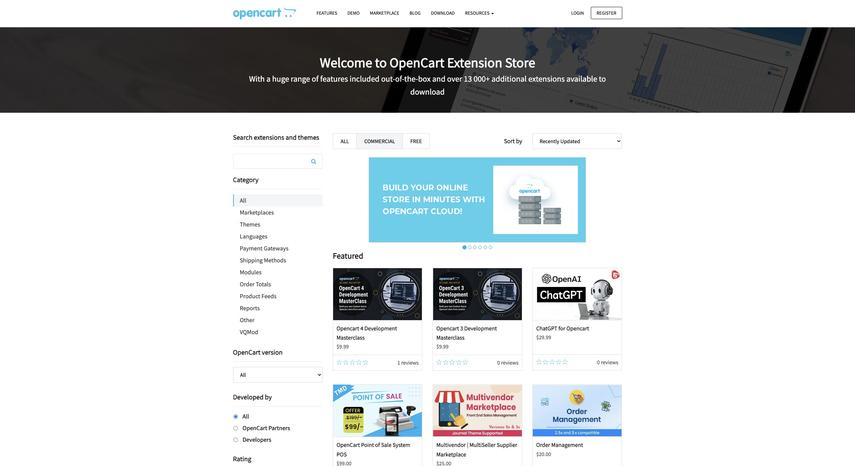 Task type: describe. For each thing, give the bounding box(es) containing it.
themes
[[240, 220, 260, 228]]

vqmod
[[240, 328, 258, 336]]

opencart version
[[233, 348, 283, 356]]

opencart 3 development masterclass image
[[433, 268, 522, 320]]

multiseller
[[470, 441, 496, 449]]

resources link
[[460, 7, 500, 19]]

search
[[233, 133, 253, 141]]

register
[[597, 10, 617, 16]]

payment gateways
[[240, 244, 289, 252]]

demo
[[348, 10, 360, 16]]

included
[[350, 73, 380, 84]]

all link for marketplaces
[[234, 194, 323, 206]]

supplier
[[497, 441, 518, 449]]

multivendor | multiseller supplier marketplace link
[[437, 441, 518, 458]]

system
[[393, 441, 411, 449]]

2 vertical spatial all
[[243, 412, 249, 420]]

000+
[[474, 73, 490, 84]]

all for commercial
[[341, 138, 349, 145]]

3
[[461, 325, 464, 332]]

order management image
[[533, 385, 622, 437]]

product feeds
[[240, 292, 277, 300]]

opencart 4 development masterclass $9.99
[[337, 325, 397, 350]]

chatgpt for opencart $29.99
[[537, 325, 590, 341]]

by for sort by
[[517, 137, 523, 145]]

0 vertical spatial marketplace
[[370, 10, 400, 16]]

resources
[[465, 10, 491, 16]]

0 reviews for chatgpt for opencart
[[598, 359, 619, 366]]

$9.99 for opencart 3 development masterclass
[[437, 343, 449, 350]]

totals
[[256, 280, 271, 288]]

and inside welcome to opencart extension store with a huge range of features included out-of-the-box and over 13 000+ additional extensions available to download
[[433, 73, 446, 84]]

languages
[[240, 232, 268, 240]]

management
[[552, 441, 584, 449]]

search image
[[311, 159, 317, 164]]

of inside welcome to opencart extension store with a huge range of features included out-of-the-box and over 13 000+ additional extensions available to download
[[312, 73, 319, 84]]

reports link
[[233, 302, 323, 314]]

opencart 3 development masterclass link
[[437, 325, 497, 341]]

a
[[267, 73, 271, 84]]

search extensions and themes
[[233, 133, 320, 141]]

multivendor | multiseller supplier marketplace image
[[433, 385, 522, 437]]

opencart point of sale system pos
[[337, 441, 411, 458]]

modules
[[240, 268, 262, 276]]

$20.00
[[537, 451, 552, 457]]

order management $20.00
[[537, 441, 584, 457]]

extension
[[448, 54, 503, 71]]

opencart partners
[[243, 424, 290, 432]]

vqmod link
[[233, 326, 323, 338]]

opencart 4 development masterclass link
[[337, 325, 397, 341]]

opencart extensions image
[[233, 7, 296, 19]]

payment gateways link
[[233, 242, 323, 254]]

methods
[[264, 256, 286, 264]]

developed by
[[233, 393, 272, 401]]

store
[[506, 54, 536, 71]]

rating
[[233, 455, 252, 463]]

opencart for opencart point of sale system pos
[[337, 441, 360, 449]]

by for developed by
[[265, 393, 272, 401]]

features link
[[312, 7, 343, 19]]

order totals
[[240, 280, 271, 288]]

chatgpt for opencart link
[[537, 325, 590, 332]]

1 vertical spatial and
[[286, 133, 297, 141]]

masterclass for 3
[[437, 334, 465, 341]]

available
[[567, 73, 598, 84]]

themes link
[[233, 218, 323, 230]]

multivendor | multiseller supplier marketplace
[[437, 441, 518, 458]]

opencart for opencart partners
[[243, 424, 267, 432]]

0 for chatgpt for opencart
[[598, 359, 600, 366]]

over
[[448, 73, 463, 84]]

13
[[464, 73, 472, 84]]

development for opencart 3 development masterclass
[[465, 325, 497, 332]]

product
[[240, 292, 260, 300]]

marketplaces link
[[233, 206, 323, 218]]

point
[[361, 441, 374, 449]]

reports
[[240, 304, 260, 312]]

|
[[467, 441, 469, 449]]

featured
[[333, 250, 364, 261]]

order management link
[[537, 441, 584, 449]]

download link
[[426, 7, 460, 19]]

box
[[419, 73, 431, 84]]



Task type: vqa. For each thing, say whether or not it's contained in the screenshot.


Task type: locate. For each thing, give the bounding box(es) containing it.
pos
[[337, 451, 347, 458]]

2 masterclass from the left
[[437, 334, 465, 341]]

masterclass down 3
[[437, 334, 465, 341]]

None radio
[[234, 438, 238, 442]]

sort
[[504, 137, 515, 145]]

$9.99
[[337, 343, 349, 350], [437, 343, 449, 350]]

0 horizontal spatial and
[[286, 133, 297, 141]]

0 vertical spatial all
[[341, 138, 349, 145]]

0 vertical spatial order
[[240, 280, 255, 288]]

opencart 4 development masterclass image
[[334, 268, 422, 320]]

all
[[341, 138, 349, 145], [240, 196, 247, 204], [243, 412, 249, 420]]

order
[[240, 280, 255, 288], [537, 441, 551, 449]]

extensions down store
[[529, 73, 565, 84]]

2 horizontal spatial opencart
[[567, 325, 590, 332]]

0 reviews
[[598, 359, 619, 366], [498, 359, 519, 366]]

by
[[517, 137, 523, 145], [265, 393, 272, 401]]

opencart inside opencart 4 development masterclass $9.99
[[337, 325, 360, 332]]

commercial link
[[357, 133, 403, 149]]

gateways
[[264, 244, 289, 252]]

1 vertical spatial marketplace
[[437, 451, 467, 458]]

0 vertical spatial and
[[433, 73, 446, 84]]

1 masterclass from the left
[[337, 334, 365, 341]]

$29.99
[[537, 334, 552, 341]]

all for marketplaces
[[240, 196, 247, 204]]

of right range
[[312, 73, 319, 84]]

huge
[[272, 73, 289, 84]]

1 horizontal spatial reviews
[[502, 359, 519, 366]]

marketplace link
[[365, 7, 405, 19]]

languages link
[[233, 230, 323, 242]]

chatgpt
[[537, 325, 558, 332]]

of left sale
[[375, 441, 380, 449]]

extensions right search
[[254, 133, 285, 141]]

feeds
[[262, 292, 277, 300]]

1 horizontal spatial to
[[599, 73, 607, 84]]

star light o image
[[537, 359, 542, 365], [350, 359, 355, 365], [357, 359, 362, 365], [443, 359, 449, 365], [450, 359, 455, 365]]

by right "sort"
[[517, 137, 523, 145]]

and
[[433, 73, 446, 84], [286, 133, 297, 141]]

of-
[[396, 73, 405, 84]]

1 horizontal spatial all link
[[333, 133, 357, 149]]

0 vertical spatial by
[[517, 137, 523, 145]]

masterclass
[[337, 334, 365, 341], [437, 334, 465, 341]]

0 vertical spatial to
[[375, 54, 387, 71]]

1 horizontal spatial 0
[[598, 359, 600, 366]]

1 development from the left
[[365, 325, 397, 332]]

marketplace
[[370, 10, 400, 16], [437, 451, 467, 458]]

opencart up pos
[[337, 441, 360, 449]]

2 opencart from the left
[[437, 325, 459, 332]]

opencart for opencart version
[[233, 348, 261, 356]]

1 horizontal spatial opencart
[[437, 325, 459, 332]]

opencart 3 development masterclass $9.99
[[437, 325, 497, 350]]

partners
[[269, 424, 290, 432]]

order up the $20.00
[[537, 441, 551, 449]]

0 horizontal spatial 0
[[498, 359, 500, 366]]

with
[[249, 73, 265, 84]]

1 vertical spatial to
[[599, 73, 607, 84]]

development right 3
[[465, 325, 497, 332]]

1 vertical spatial extensions
[[254, 133, 285, 141]]

shipping methods link
[[233, 254, 323, 266]]

developed
[[233, 393, 264, 401]]

development right 4
[[365, 325, 397, 332]]

0 horizontal spatial of
[[312, 73, 319, 84]]

development inside opencart 3 development masterclass $9.99
[[465, 325, 497, 332]]

reviews for opencart 4 development masterclass
[[402, 359, 419, 366]]

opencart point of sale system pos image
[[334, 385, 422, 437]]

opencart
[[337, 325, 360, 332], [437, 325, 459, 332], [567, 325, 590, 332]]

opencart down 'vqmod'
[[233, 348, 261, 356]]

opencart right the for
[[567, 325, 590, 332]]

login link
[[566, 7, 590, 19]]

masterclass for 4
[[337, 334, 365, 341]]

of inside opencart point of sale system pos
[[375, 441, 380, 449]]

1 vertical spatial of
[[375, 441, 380, 449]]

other
[[240, 316, 255, 324]]

masterclass inside opencart 4 development masterclass $9.99
[[337, 334, 365, 341]]

marketplace left blog
[[370, 10, 400, 16]]

opencart up the 'the-'
[[390, 54, 445, 71]]

1 horizontal spatial 0 reviews
[[598, 359, 619, 366]]

1 horizontal spatial development
[[465, 325, 497, 332]]

opencart left 3
[[437, 325, 459, 332]]

0 vertical spatial of
[[312, 73, 319, 84]]

1 horizontal spatial marketplace
[[437, 451, 467, 458]]

shipping methods
[[240, 256, 286, 264]]

0 horizontal spatial to
[[375, 54, 387, 71]]

range
[[291, 73, 310, 84]]

sort by
[[504, 137, 523, 145]]

0 horizontal spatial $9.99
[[337, 343, 349, 350]]

0 horizontal spatial masterclass
[[337, 334, 365, 341]]

2 $9.99 from the left
[[437, 343, 449, 350]]

0 horizontal spatial all link
[[234, 194, 323, 206]]

download
[[411, 86, 445, 97]]

4
[[361, 325, 364, 332]]

1 horizontal spatial by
[[517, 137, 523, 145]]

order for order management $20.00
[[537, 441, 551, 449]]

category
[[233, 175, 259, 184]]

features
[[317, 10, 338, 16]]

extensions
[[529, 73, 565, 84], [254, 133, 285, 141]]

sale
[[381, 441, 392, 449]]

by right the developed
[[265, 393, 272, 401]]

development for opencart 4 development masterclass
[[365, 325, 397, 332]]

1 $9.99 from the left
[[337, 343, 349, 350]]

$9.99 down opencart 4 development masterclass link
[[337, 343, 349, 350]]

opencart inside opencart 3 development masterclass $9.99
[[437, 325, 459, 332]]

login
[[572, 10, 584, 16]]

order for order totals
[[240, 280, 255, 288]]

0 vertical spatial all link
[[333, 133, 357, 149]]

marketplaces
[[240, 208, 274, 216]]

1 horizontal spatial extensions
[[529, 73, 565, 84]]

and left themes
[[286, 133, 297, 141]]

shipping
[[240, 256, 263, 264]]

opencart for opencart 3 development masterclass
[[437, 325, 459, 332]]

opencart for opencart 4 development masterclass
[[337, 325, 360, 332]]

welcome
[[320, 54, 373, 71]]

1 reviews
[[398, 359, 419, 366]]

3 opencart from the left
[[567, 325, 590, 332]]

masterclass down 4
[[337, 334, 365, 341]]

1 horizontal spatial masterclass
[[437, 334, 465, 341]]

payment
[[240, 244, 263, 252]]

product feeds link
[[233, 290, 323, 302]]

marketplace down multivendor
[[437, 451, 467, 458]]

1 opencart from the left
[[337, 325, 360, 332]]

blog link
[[405, 7, 426, 19]]

opencart
[[390, 54, 445, 71], [233, 348, 261, 356], [243, 424, 267, 432], [337, 441, 360, 449]]

opencart point of sale system pos link
[[337, 441, 411, 458]]

reviews for chatgpt for opencart
[[601, 359, 619, 366]]

features
[[321, 73, 348, 84]]

2 development from the left
[[465, 325, 497, 332]]

opencart inside welcome to opencart extension store with a huge range of features included out-of-the-box and over 13 000+ additional extensions available to download
[[390, 54, 445, 71]]

1 vertical spatial all link
[[234, 194, 323, 206]]

to right available
[[599, 73, 607, 84]]

$9.99 for opencart 4 development masterclass
[[337, 343, 349, 350]]

1
[[398, 359, 401, 366]]

commercial
[[365, 138, 395, 145]]

order up product
[[240, 280, 255, 288]]

masterclass inside opencart 3 development masterclass $9.99
[[437, 334, 465, 341]]

reviews for opencart 3 development masterclass
[[502, 359, 519, 366]]

chatgpt for opencart image
[[533, 268, 622, 320]]

extensions inside welcome to opencart extension store with a huge range of features included out-of-the-box and over 13 000+ additional extensions available to download
[[529, 73, 565, 84]]

download
[[431, 10, 455, 16]]

order inside order management $20.00
[[537, 441, 551, 449]]

2 horizontal spatial reviews
[[601, 359, 619, 366]]

development inside opencart 4 development masterclass $9.99
[[365, 325, 397, 332]]

the-
[[405, 73, 419, 84]]

0 horizontal spatial development
[[365, 325, 397, 332]]

and right box
[[433, 73, 446, 84]]

0 horizontal spatial opencart
[[337, 325, 360, 332]]

welcome to opencart extension store with a huge range of features included out-of-the-box and over 13 000+ additional extensions available to download
[[249, 54, 607, 97]]

0 vertical spatial extensions
[[529, 73, 565, 84]]

to up out- at top left
[[375, 54, 387, 71]]

0 horizontal spatial order
[[240, 280, 255, 288]]

opencart up developers at bottom
[[243, 424, 267, 432]]

themes
[[298, 133, 320, 141]]

other link
[[233, 314, 323, 326]]

free
[[411, 138, 422, 145]]

0 horizontal spatial 0 reviews
[[498, 359, 519, 366]]

for
[[559, 325, 566, 332]]

0 horizontal spatial extensions
[[254, 133, 285, 141]]

register link
[[591, 7, 623, 19]]

demo link
[[343, 7, 365, 19]]

1 vertical spatial by
[[265, 393, 272, 401]]

$9.99 inside opencart 3 development masterclass $9.99
[[437, 343, 449, 350]]

None radio
[[234, 414, 238, 419], [234, 426, 238, 430], [234, 414, 238, 419], [234, 426, 238, 430]]

opencart left 4
[[337, 325, 360, 332]]

order totals link
[[233, 278, 323, 290]]

0 for opencart 3 development masterclass
[[498, 359, 500, 366]]

marketplace inside 'multivendor | multiseller supplier marketplace'
[[437, 451, 467, 458]]

opencart inside the chatgpt for opencart $29.99
[[567, 325, 590, 332]]

modules link
[[233, 266, 323, 278]]

0 horizontal spatial by
[[265, 393, 272, 401]]

1 vertical spatial all
[[240, 196, 247, 204]]

1 horizontal spatial order
[[537, 441, 551, 449]]

$9.99 down the opencart 3 development masterclass link
[[437, 343, 449, 350]]

all link for commercial
[[333, 133, 357, 149]]

0 horizontal spatial reviews
[[402, 359, 419, 366]]

all link
[[333, 133, 357, 149], [234, 194, 323, 206]]

0 horizontal spatial marketplace
[[370, 10, 400, 16]]

additional
[[492, 73, 527, 84]]

opencartcloud image
[[369, 157, 587, 243]]

multivendor
[[437, 441, 466, 449]]

0 reviews for opencart 3 development masterclass
[[498, 359, 519, 366]]

blog
[[410, 10, 421, 16]]

None text field
[[234, 154, 323, 168]]

1 horizontal spatial $9.99
[[437, 343, 449, 350]]

opencart inside opencart point of sale system pos
[[337, 441, 360, 449]]

star light o image
[[543, 359, 549, 365], [550, 359, 555, 365], [556, 359, 562, 365], [563, 359, 568, 365], [337, 359, 342, 365], [343, 359, 349, 365], [363, 359, 369, 365], [437, 359, 442, 365], [457, 359, 462, 365], [463, 359, 469, 365]]

$9.99 inside opencart 4 development masterclass $9.99
[[337, 343, 349, 350]]

1 horizontal spatial of
[[375, 441, 380, 449]]

1 vertical spatial order
[[537, 441, 551, 449]]

1 horizontal spatial and
[[433, 73, 446, 84]]

out-
[[382, 73, 396, 84]]



